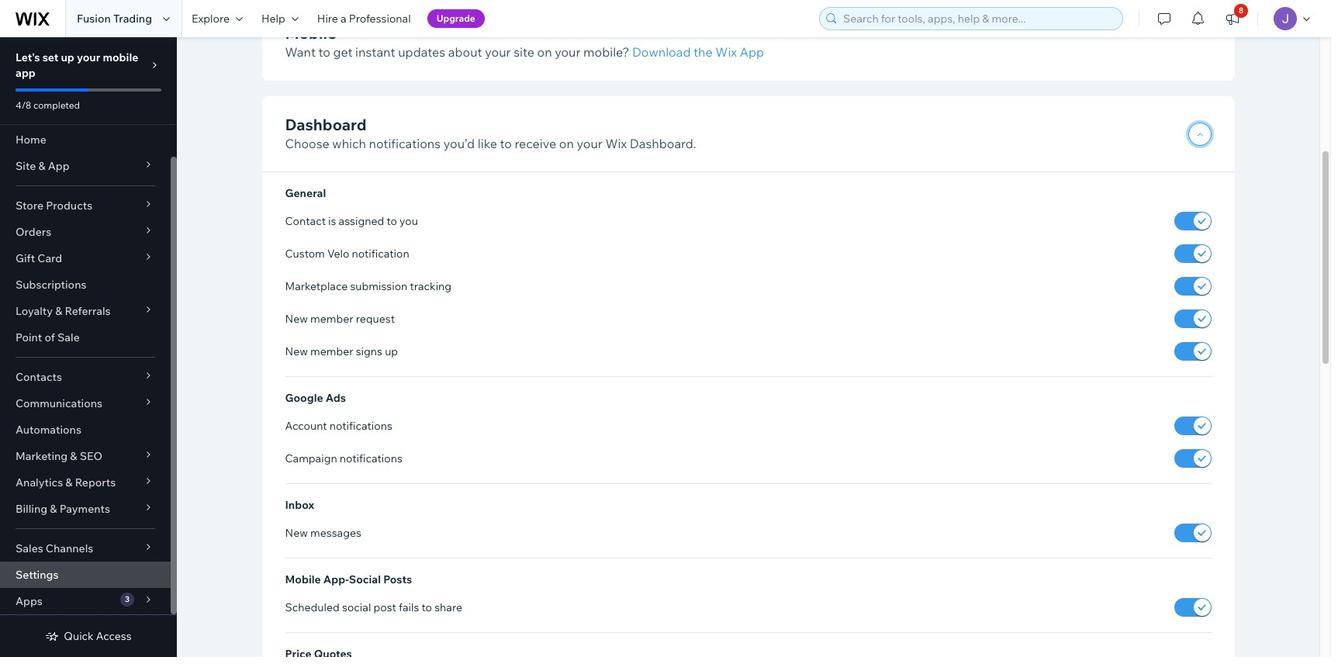 Task type: describe. For each thing, give the bounding box(es) containing it.
billing & payments button
[[0, 496, 171, 522]]

contact
[[285, 214, 326, 228]]

the
[[694, 44, 713, 60]]

your inside dashboard choose which notifications you'd like to receive on your wix dashboard.
[[577, 136, 603, 151]]

choose
[[285, 136, 330, 151]]

seo
[[80, 449, 103, 463]]

quick
[[64, 629, 94, 643]]

fusion
[[77, 12, 111, 26]]

fusion trading
[[77, 12, 152, 26]]

new for new messages
[[285, 526, 308, 540]]

which
[[332, 136, 366, 151]]

1 horizontal spatial up
[[385, 344, 398, 358]]

marketing
[[16, 449, 68, 463]]

request
[[356, 312, 395, 326]]

updates
[[398, 44, 446, 60]]

is
[[328, 214, 336, 228]]

scheduled
[[285, 601, 340, 615]]

point
[[16, 331, 42, 344]]

receive
[[515, 136, 557, 151]]

upgrade
[[437, 12, 476, 24]]

marketing & seo button
[[0, 443, 171, 469]]

& for loyalty
[[55, 304, 62, 318]]

home link
[[0, 126, 171, 153]]

wix inside mobile want to get instant updates about your site on your mobile? download the wix app
[[716, 44, 737, 60]]

store products
[[16, 199, 92, 213]]

8 button
[[1216, 0, 1250, 37]]

dashboard choose which notifications you'd like to receive on your wix dashboard.
[[285, 115, 697, 151]]

want
[[285, 44, 316, 60]]

ads
[[326, 391, 346, 405]]

billing
[[16, 502, 47, 516]]

subscriptions
[[16, 278, 86, 292]]

hire a professional link
[[308, 0, 420, 37]]

let's set up your mobile app
[[16, 50, 138, 80]]

subscriptions link
[[0, 272, 171, 298]]

analytics & reports
[[16, 476, 116, 490]]

point of sale link
[[0, 324, 171, 351]]

referrals
[[65, 304, 111, 318]]

scheduled social post fails to share
[[285, 601, 462, 615]]

velo
[[327, 247, 349, 261]]

quick access
[[64, 629, 132, 643]]

mobile want to get instant updates about your site on your mobile? download the wix app
[[285, 23, 764, 60]]

mobile app-social posts
[[285, 573, 412, 587]]

to inside mobile want to get instant updates about your site on your mobile? download the wix app
[[319, 44, 330, 60]]

card
[[37, 251, 62, 265]]

contacts button
[[0, 364, 171, 390]]

help
[[261, 12, 285, 26]]

a
[[341, 12, 347, 26]]

mobile for mobile app-social posts
[[285, 573, 321, 587]]

quick access button
[[45, 629, 132, 643]]

your left site on the top
[[485, 44, 511, 60]]

member for request
[[310, 312, 353, 326]]

gift card button
[[0, 245, 171, 272]]

explore
[[192, 12, 230, 26]]

& for analytics
[[65, 476, 73, 490]]

posts
[[383, 573, 412, 587]]

wix inside dashboard choose which notifications you'd like to receive on your wix dashboard.
[[606, 136, 627, 151]]

signs
[[356, 344, 383, 358]]

hire
[[317, 12, 338, 26]]

home
[[16, 133, 46, 147]]

share
[[435, 601, 462, 615]]

campaign
[[285, 452, 337, 466]]

member for signs
[[310, 344, 353, 358]]

post
[[374, 601, 396, 615]]

professional
[[349, 12, 411, 26]]

custom velo notification
[[285, 247, 409, 261]]

apps
[[16, 594, 42, 608]]

on inside mobile want to get instant updates about your site on your mobile? download the wix app
[[537, 44, 552, 60]]

site
[[514, 44, 535, 60]]

communications button
[[0, 390, 171, 417]]

download
[[632, 44, 691, 60]]

new for new member request
[[285, 312, 308, 326]]

app-
[[323, 573, 349, 587]]

& for billing
[[50, 502, 57, 516]]

google ads
[[285, 391, 346, 405]]

notification
[[352, 247, 409, 261]]

8
[[1239, 5, 1244, 16]]

tracking
[[410, 279, 452, 293]]

assigned
[[339, 214, 384, 228]]

contacts
[[16, 370, 62, 384]]

gift card
[[16, 251, 62, 265]]



Task type: locate. For each thing, give the bounding box(es) containing it.
submission
[[350, 279, 408, 293]]

dashboard
[[285, 115, 367, 134]]

notifications for account notifications
[[330, 419, 392, 433]]

member down new member request
[[310, 344, 353, 358]]

0 vertical spatial wix
[[716, 44, 737, 60]]

general
[[285, 186, 326, 200]]

social
[[349, 573, 381, 587]]

set
[[42, 50, 58, 64]]

notifications left you'd
[[369, 136, 441, 151]]

to inside dashboard choose which notifications you'd like to receive on your wix dashboard.
[[500, 136, 512, 151]]

2 vertical spatial notifications
[[340, 452, 403, 466]]

1 vertical spatial wix
[[606, 136, 627, 151]]

to right fails at the left of page
[[422, 601, 432, 615]]

new member signs up
[[285, 344, 398, 358]]

site
[[16, 159, 36, 173]]

app
[[740, 44, 764, 60], [48, 159, 70, 173]]

1 vertical spatial notifications
[[330, 419, 392, 433]]

mobile up want
[[285, 23, 336, 43]]

mobile for mobile want to get instant updates about your site on your mobile? download the wix app
[[285, 23, 336, 43]]

2 new from the top
[[285, 344, 308, 358]]

app
[[16, 66, 36, 80]]

0 vertical spatial new
[[285, 312, 308, 326]]

1 horizontal spatial wix
[[716, 44, 737, 60]]

up
[[61, 50, 74, 64], [385, 344, 398, 358]]

1 vertical spatial on
[[559, 136, 574, 151]]

dashboard.
[[630, 136, 697, 151]]

on inside dashboard choose which notifications you'd like to receive on your wix dashboard.
[[559, 136, 574, 151]]

instant
[[355, 44, 395, 60]]

2 vertical spatial new
[[285, 526, 308, 540]]

new for new member signs up
[[285, 344, 308, 358]]

automations
[[16, 423, 81, 437]]

mobile
[[103, 50, 138, 64]]

notifications down account notifications
[[340, 452, 403, 466]]

of
[[45, 331, 55, 344]]

3
[[125, 594, 130, 604]]

new member request
[[285, 312, 395, 326]]

4/8 completed
[[16, 99, 80, 111]]

access
[[96, 629, 132, 643]]

new
[[285, 312, 308, 326], [285, 344, 308, 358], [285, 526, 308, 540]]

1 vertical spatial app
[[48, 159, 70, 173]]

contact is assigned to you
[[285, 214, 418, 228]]

0 vertical spatial app
[[740, 44, 764, 60]]

analytics
[[16, 476, 63, 490]]

your left mobile
[[77, 50, 100, 64]]

orders
[[16, 225, 51, 239]]

& inside popup button
[[55, 304, 62, 318]]

wix left "dashboard."
[[606, 136, 627, 151]]

0 horizontal spatial up
[[61, 50, 74, 64]]

social
[[342, 601, 371, 615]]

on
[[537, 44, 552, 60], [559, 136, 574, 151]]

custom
[[285, 247, 325, 261]]

member up new member signs up
[[310, 312, 353, 326]]

help button
[[252, 0, 308, 37]]

you'd
[[444, 136, 475, 151]]

app inside the site & app dropdown button
[[48, 159, 70, 173]]

1 vertical spatial up
[[385, 344, 398, 358]]

0 horizontal spatial wix
[[606, 136, 627, 151]]

store products button
[[0, 192, 171, 219]]

communications
[[16, 396, 102, 410]]

app right the
[[740, 44, 764, 60]]

mobile inside mobile want to get instant updates about your site on your mobile? download the wix app
[[285, 23, 336, 43]]

4/8
[[16, 99, 31, 111]]

0 vertical spatial member
[[310, 312, 353, 326]]

your left 'mobile?'
[[555, 44, 581, 60]]

your
[[485, 44, 511, 60], [555, 44, 581, 60], [77, 50, 100, 64], [577, 136, 603, 151]]

site & app
[[16, 159, 70, 173]]

like
[[478, 136, 497, 151]]

your inside 'let's set up your mobile app'
[[77, 50, 100, 64]]

& right billing
[[50, 502, 57, 516]]

& for site
[[38, 159, 45, 173]]

1 mobile from the top
[[285, 23, 336, 43]]

on right receive
[[559, 136, 574, 151]]

point of sale
[[16, 331, 80, 344]]

get
[[333, 44, 353, 60]]

1 vertical spatial mobile
[[285, 573, 321, 587]]

channels
[[46, 542, 93, 556]]

settings link
[[0, 562, 171, 588]]

Search for tools, apps, help & more... field
[[839, 8, 1118, 29]]

download the wix app button
[[632, 43, 764, 61]]

account
[[285, 419, 327, 433]]

you
[[400, 214, 418, 228]]

automations link
[[0, 417, 171, 443]]

upgrade button
[[427, 9, 485, 28]]

sales channels button
[[0, 535, 171, 562]]

completed
[[33, 99, 80, 111]]

analytics & reports button
[[0, 469, 171, 496]]

up right set
[[61, 50, 74, 64]]

1 horizontal spatial on
[[559, 136, 574, 151]]

app right site
[[48, 159, 70, 173]]

settings
[[16, 568, 59, 582]]

to left the "you" at the left top of the page
[[387, 214, 397, 228]]

mobile?
[[584, 44, 630, 60]]

sidebar element
[[0, 37, 177, 657]]

&
[[38, 159, 45, 173], [55, 304, 62, 318], [70, 449, 77, 463], [65, 476, 73, 490], [50, 502, 57, 516]]

app inside mobile want to get instant updates about your site on your mobile? download the wix app
[[740, 44, 764, 60]]

1 vertical spatial new
[[285, 344, 308, 358]]

google
[[285, 391, 323, 405]]

account notifications
[[285, 419, 392, 433]]

0 horizontal spatial on
[[537, 44, 552, 60]]

up inside 'let's set up your mobile app'
[[61, 50, 74, 64]]

1 horizontal spatial app
[[740, 44, 764, 60]]

new down marketplace
[[285, 312, 308, 326]]

about
[[448, 44, 482, 60]]

notifications up the campaign notifications
[[330, 419, 392, 433]]

notifications inside dashboard choose which notifications you'd like to receive on your wix dashboard.
[[369, 136, 441, 151]]

1 new from the top
[[285, 312, 308, 326]]

& right site
[[38, 159, 45, 173]]

store
[[16, 199, 43, 213]]

trading
[[113, 12, 152, 26]]

up right signs
[[385, 344, 398, 358]]

notifications for campaign notifications
[[340, 452, 403, 466]]

& right the 'loyalty'
[[55, 304, 62, 318]]

reports
[[75, 476, 116, 490]]

gift
[[16, 251, 35, 265]]

2 member from the top
[[310, 344, 353, 358]]

& for marketing
[[70, 449, 77, 463]]

0 vertical spatial mobile
[[285, 23, 336, 43]]

& inside 'popup button'
[[50, 502, 57, 516]]

1 vertical spatial member
[[310, 344, 353, 358]]

on right site on the top
[[537, 44, 552, 60]]

your right receive
[[577, 136, 603, 151]]

3 new from the top
[[285, 526, 308, 540]]

2 mobile from the top
[[285, 573, 321, 587]]

0 vertical spatial up
[[61, 50, 74, 64]]

site & app button
[[0, 153, 171, 179]]

0 vertical spatial on
[[537, 44, 552, 60]]

& left reports
[[65, 476, 73, 490]]

to right like
[[500, 136, 512, 151]]

sale
[[57, 331, 80, 344]]

& inside dropdown button
[[38, 159, 45, 173]]

& left seo
[[70, 449, 77, 463]]

billing & payments
[[16, 502, 110, 516]]

payments
[[59, 502, 110, 516]]

new down inbox
[[285, 526, 308, 540]]

hire a professional
[[317, 12, 411, 26]]

0 horizontal spatial app
[[48, 159, 70, 173]]

new messages
[[285, 526, 362, 540]]

new up google
[[285, 344, 308, 358]]

mobile up scheduled
[[285, 573, 321, 587]]

0 vertical spatial notifications
[[369, 136, 441, 151]]

products
[[46, 199, 92, 213]]

loyalty
[[16, 304, 53, 318]]

1 member from the top
[[310, 312, 353, 326]]

wix right the
[[716, 44, 737, 60]]

to left get
[[319, 44, 330, 60]]



Task type: vqa. For each thing, say whether or not it's contained in the screenshot.
scheduled
yes



